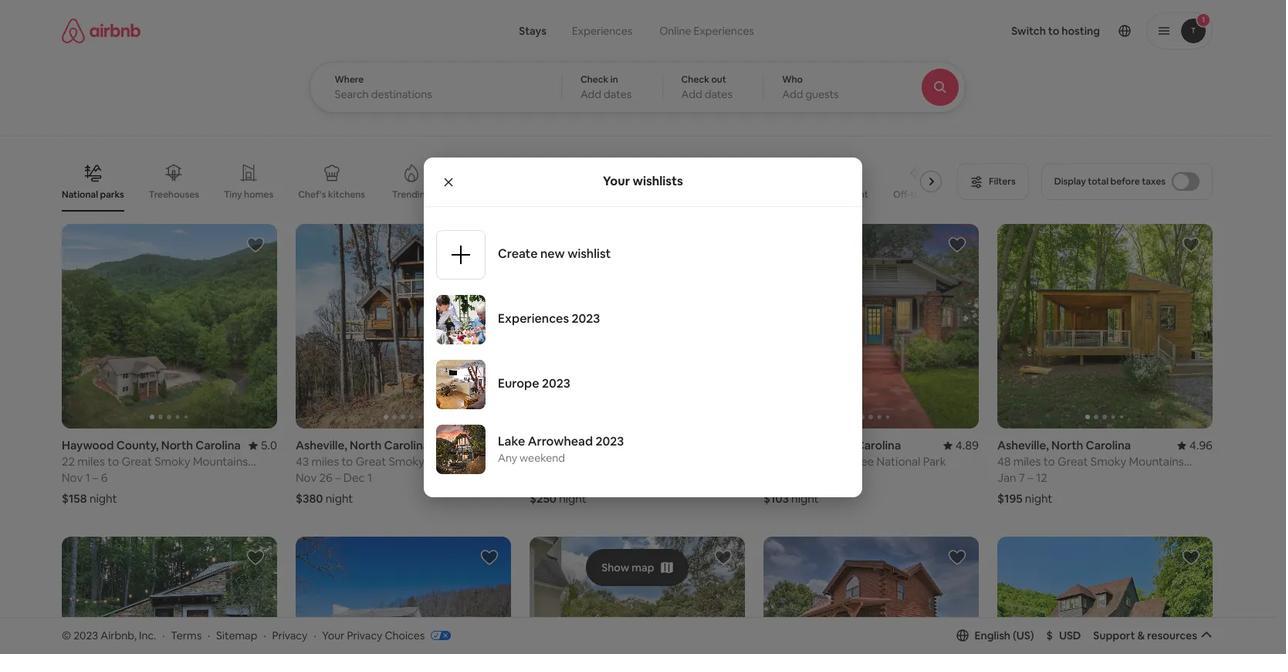 Task type: vqa. For each thing, say whether or not it's contained in the screenshot.


Task type: describe. For each thing, give the bounding box(es) containing it.
asheville, north carolina 43 miles to great smoky mountains national park
[[296, 438, 482, 484]]

5.0 out of 5 average rating image
[[248, 438, 277, 453]]

asheville, north carolina 48 miles to great smoky mountains national park
[[998, 438, 1185, 484]]

$158
[[62, 491, 87, 506]]

park inside west columbia, south carolina 23 miles to congaree national park
[[692, 454, 715, 469]]

©
[[62, 629, 71, 642]]

tiny
[[224, 188, 242, 201]]

columbia, inside west columbia, south carolina 23 miles to congaree national park
[[561, 438, 616, 453]]

show
[[602, 561, 630, 574]]

great inside haywood county, north carolina 22 miles to great smoky mountains national park
[[122, 454, 152, 469]]

the-
[[911, 188, 930, 201]]

miles inside haywood county, north carolina 22 miles to great smoky mountains national park
[[77, 454, 105, 469]]

beachfront
[[820, 188, 869, 201]]

group containing national parks
[[62, 151, 949, 212]]

terms link
[[171, 629, 202, 642]]

sitemap link
[[216, 629, 258, 642]]

wishlist
[[568, 245, 611, 261]]

amazing views
[[594, 188, 660, 201]]

2 add to wishlist: canton, north carolina image from the left
[[1183, 549, 1201, 567]]

6
[[101, 470, 108, 485]]

park inside haywood county, north carolina 22 miles to great smoky mountains national park
[[108, 469, 131, 484]]

english (us) button
[[957, 629, 1035, 643]]

chef's kitchens
[[298, 188, 365, 201]]

add to wishlist: asheville, north carolina image
[[480, 236, 499, 254]]

county,
[[116, 438, 159, 453]]

homes
[[244, 188, 274, 201]]

48
[[998, 454, 1012, 469]]

2023 for experiences 2023
[[572, 310, 601, 326]]

night inside jan 7 – 12 $195 night
[[1026, 491, 1053, 506]]

nov for miles
[[296, 470, 317, 485]]

stays
[[519, 24, 547, 38]]

national inside west columbia, south carolina 23 miles to congaree national park
[[645, 454, 689, 469]]

choices
[[385, 629, 425, 642]]

tiny homes
[[224, 188, 274, 201]]

haywood
[[62, 438, 114, 453]]

display
[[1055, 175, 1087, 188]]

$250
[[530, 491, 557, 506]]

lake
[[498, 433, 526, 449]]

grid
[[929, 188, 947, 201]]

airbnb,
[[101, 629, 137, 642]]

usd
[[1060, 629, 1082, 643]]

nov 1 – 6 $158 night
[[62, 470, 117, 506]]

1 inside nov 26 – dec 1 $380 night
[[368, 470, 373, 485]]

$
[[1047, 629, 1054, 643]]

23
[[530, 454, 543, 469]]

smoky inside haywood county, north carolina 22 miles to great smoky mountains national park
[[155, 454, 191, 469]]

5.0
[[261, 438, 277, 453]]

17
[[764, 454, 775, 469]]

display total before taxes button
[[1042, 163, 1214, 200]]

park inside asheville, north carolina 43 miles to great smoky mountains national park
[[342, 469, 365, 484]]

national inside asheville, north carolina 43 miles to great smoky mountains national park
[[296, 469, 340, 484]]

4 night from the left
[[792, 491, 819, 506]]

map
[[632, 561, 655, 574]]

12
[[1037, 470, 1048, 485]]

weekend
[[520, 451, 566, 465]]

to for 48
[[1044, 454, 1056, 469]]

4.89
[[956, 438, 980, 453]]

wishlists
[[633, 173, 684, 189]]

experiences for experiences 2023
[[498, 310, 569, 326]]

park inside asheville, north carolina 48 miles to great smoky mountains national park
[[1045, 469, 1068, 484]]

night inside nov 1 – 6 $158 night
[[90, 491, 117, 506]]

Where field
[[335, 87, 537, 101]]

experiences button
[[559, 15, 646, 46]]

none search field containing stays
[[309, 0, 1008, 113]]

carolina for columbia, south carolina 17 miles to congaree national park
[[857, 438, 902, 453]]

support
[[1094, 629, 1136, 643]]

profile element
[[792, 0, 1214, 62]]

0 vertical spatial add to wishlist: columbia, south carolina image
[[949, 236, 967, 254]]

2 horizontal spatial experiences
[[694, 24, 755, 38]]

26
[[319, 470, 333, 485]]

trending
[[392, 188, 431, 201]]

22
[[62, 454, 75, 469]]

online
[[660, 24, 692, 38]]

mountains inside haywood county, north carolina 22 miles to great smoky mountains national park
[[193, 454, 248, 469]]

experiences 2023
[[498, 310, 601, 326]]

4 · from the left
[[314, 629, 316, 642]]

english (us)
[[975, 629, 1035, 643]]

amazing
[[594, 188, 633, 201]]

1 add to wishlist: canton, north carolina image from the left
[[949, 549, 967, 567]]

create new wishlist button
[[436, 222, 851, 287]]

your wishlists
[[603, 173, 684, 189]]

terms
[[171, 629, 202, 642]]

miles for 17 miles to congaree national park
[[778, 454, 805, 469]]

to inside haywood county, north carolina 22 miles to great smoky mountains national park
[[107, 454, 119, 469]]

1 inside nov 1 – 6 $158 night
[[85, 470, 90, 485]]

carolina for asheville, north carolina 43 miles to great smoky mountains national park
[[384, 438, 430, 453]]

$195
[[998, 491, 1023, 506]]

2023 inside lake arrowhead 2023 any weekend
[[596, 433, 624, 449]]

mountains for 43 miles to great smoky mountains national park
[[427, 454, 482, 469]]

your privacy choices link
[[322, 629, 451, 643]]

terms · sitemap · privacy
[[171, 629, 308, 642]]

privacy inside "link"
[[347, 629, 383, 642]]

views
[[635, 188, 660, 201]]

total
[[1089, 175, 1109, 188]]

jan
[[998, 470, 1017, 485]]

your privacy choices
[[322, 629, 425, 642]]

great for 48
[[1058, 454, 1089, 469]]



Task type: locate. For each thing, give the bounding box(es) containing it.
miles inside columbia, south carolina 17 miles to congaree national park
[[778, 454, 805, 469]]

stays button
[[507, 15, 559, 46]]

$ usd
[[1047, 629, 1082, 643]]

national inside haywood county, north carolina 22 miles to great smoky mountains national park
[[62, 469, 106, 484]]

$380
[[296, 491, 323, 506]]

2 nov from the left
[[296, 470, 317, 485]]

· left privacy link
[[264, 629, 266, 642]]

park right the 6
[[108, 469, 131, 484]]

$103 night
[[764, 491, 819, 506]]

· right terms link at bottom
[[208, 629, 210, 642]]

create
[[498, 245, 538, 261]]

4.98
[[488, 438, 511, 453]]

1 horizontal spatial add to wishlist: columbia, south carolina image
[[949, 236, 967, 254]]

2 · from the left
[[208, 629, 210, 642]]

privacy right sitemap link
[[272, 629, 308, 642]]

·
[[162, 629, 165, 642], [208, 629, 210, 642], [264, 629, 266, 642], [314, 629, 316, 642]]

chef's
[[298, 188, 326, 201]]

experiences for experiences
[[572, 24, 633, 38]]

2023 down wishlist
[[572, 310, 601, 326]]

great for 43
[[356, 454, 386, 469]]

mountains for 48 miles to great smoky mountains national park
[[1130, 454, 1185, 469]]

0 horizontal spatial mountains
[[193, 454, 248, 469]]

7
[[1020, 470, 1026, 485]]

sitemap
[[216, 629, 258, 642]]

0 vertical spatial your
[[603, 173, 630, 189]]

1 south from the left
[[619, 438, 651, 453]]

3 mountains from the left
[[1130, 454, 1185, 469]]

carolina inside asheville, north carolina 43 miles to great smoky mountains national park
[[384, 438, 430, 453]]

0 horizontal spatial add to wishlist: columbia, south carolina image
[[715, 549, 733, 567]]

– inside nov 26 – dec 1 $380 night
[[335, 470, 341, 485]]

2023 inside the experiences 2023 button
[[572, 310, 601, 326]]

privacy left choices
[[347, 629, 383, 642]]

privacy link
[[272, 629, 308, 642]]

2023 inside europe 2023 button
[[542, 375, 571, 391]]

new
[[541, 245, 565, 261]]

asheville,
[[296, 438, 348, 453], [998, 438, 1050, 453]]

1 columbia, from the left
[[561, 438, 616, 453]]

add to wishlist: haywood county, north carolina image
[[246, 236, 265, 254]]

night right the $103
[[792, 491, 819, 506]]

2 mountains from the left
[[427, 454, 482, 469]]

park right 26
[[342, 469, 365, 484]]

taxes
[[1143, 175, 1166, 188]]

to for 17
[[808, 454, 819, 469]]

your for your privacy choices
[[322, 629, 345, 642]]

columbia, right west
[[561, 438, 616, 453]]

None search field
[[309, 0, 1008, 113]]

2 great from the left
[[356, 454, 386, 469]]

1 left the 6
[[85, 470, 90, 485]]

0 horizontal spatial your
[[322, 629, 345, 642]]

1 horizontal spatial asheville,
[[998, 438, 1050, 453]]

1 horizontal spatial south
[[822, 438, 854, 453]]

4 carolina from the left
[[857, 438, 902, 453]]

experiences inside 'button'
[[572, 24, 633, 38]]

– for 6
[[93, 470, 99, 485]]

$250 night
[[530, 491, 587, 506]]

add to wishlist: canton, north carolina image
[[949, 549, 967, 567], [1183, 549, 1201, 567]]

to for 43
[[342, 454, 353, 469]]

&
[[1138, 629, 1146, 643]]

2 horizontal spatial great
[[1058, 454, 1089, 469]]

– right 26
[[335, 470, 341, 485]]

– right 7
[[1028, 470, 1034, 485]]

group
[[62, 151, 949, 212], [62, 224, 277, 429], [296, 224, 511, 429], [530, 224, 745, 429], [764, 224, 980, 429], [998, 224, 1214, 429], [62, 537, 277, 654], [296, 537, 511, 654], [530, 537, 745, 654], [764, 537, 980, 654], [998, 537, 1214, 654]]

congaree
[[590, 454, 643, 469], [822, 454, 875, 469]]

asheville, for 48
[[998, 438, 1050, 453]]

– for dec
[[335, 470, 341, 485]]

support & resources button
[[1094, 629, 1214, 643]]

add to wishlist: asheville, north carolina image
[[1183, 236, 1201, 254]]

to inside columbia, south carolina 17 miles to congaree national park
[[808, 454, 819, 469]]

experiences right the online
[[694, 24, 755, 38]]

stays tab panel
[[309, 62, 1008, 113]]

5 miles from the left
[[1014, 454, 1042, 469]]

1 miles from the left
[[77, 454, 105, 469]]

2 columbia, from the left
[[764, 438, 819, 453]]

north for asheville, north carolina 48 miles to great smoky mountains national park
[[1052, 438, 1084, 453]]

to inside west columbia, south carolina 23 miles to congaree national park
[[576, 454, 587, 469]]

parks
[[100, 188, 124, 201]]

· right privacy link
[[314, 629, 316, 642]]

asheville, inside asheville, north carolina 48 miles to great smoky mountains national park
[[998, 438, 1050, 453]]

haywood county, north carolina 22 miles to great smoky mountains national park
[[62, 438, 248, 484]]

west
[[530, 438, 558, 453]]

kitchens
[[328, 188, 365, 201]]

– for 12
[[1028, 470, 1034, 485]]

lake arrowhead 2023 any weekend
[[498, 433, 624, 465]]

smoky for 48
[[1091, 454, 1127, 469]]

miles inside asheville, north carolina 48 miles to great smoky mountains national park
[[1014, 454, 1042, 469]]

to inside asheville, north carolina 48 miles to great smoky mountains national park
[[1044, 454, 1056, 469]]

mountains inside asheville, north carolina 48 miles to great smoky mountains national park
[[1130, 454, 1185, 469]]

1 to from the left
[[107, 454, 119, 469]]

miles for 48 miles to great smoky mountains national park
[[1014, 454, 1042, 469]]

west columbia, south carolina 23 miles to congaree national park
[[530, 438, 715, 469]]

3 to from the left
[[576, 454, 587, 469]]

2 horizontal spatial mountains
[[1130, 454, 1185, 469]]

1 smoky from the left
[[155, 454, 191, 469]]

· right inc. on the left
[[162, 629, 165, 642]]

2 privacy from the left
[[347, 629, 383, 642]]

1 asheville, from the left
[[296, 438, 348, 453]]

display total before taxes
[[1055, 175, 1166, 188]]

1 1 from the left
[[85, 470, 90, 485]]

1 great from the left
[[122, 454, 152, 469]]

2023
[[572, 310, 601, 326], [542, 375, 571, 391], [596, 433, 624, 449], [74, 629, 98, 642]]

mountains inside asheville, north carolina 43 miles to great smoky mountains national park
[[427, 454, 482, 469]]

north for asheville, north carolina 43 miles to great smoky mountains national park
[[350, 438, 382, 453]]

congaree inside columbia, south carolina 17 miles to congaree national park
[[822, 454, 875, 469]]

north
[[161, 438, 193, 453], [350, 438, 382, 453], [1052, 438, 1084, 453]]

2 miles from the left
[[312, 454, 339, 469]]

experiences 2023 button
[[436, 287, 851, 352]]

carolina inside west columbia, south carolina 23 miles to congaree national park
[[653, 438, 699, 453]]

3 smoky from the left
[[1091, 454, 1127, 469]]

1 · from the left
[[162, 629, 165, 642]]

1 carolina from the left
[[196, 438, 241, 453]]

4.96
[[1190, 438, 1214, 453]]

2 carolina from the left
[[384, 438, 430, 453]]

asheville, for 43
[[296, 438, 348, 453]]

to up 12
[[1044, 454, 1056, 469]]

miles down arrowhead
[[546, 454, 573, 469]]

miles right 17
[[778, 454, 805, 469]]

2 asheville, from the left
[[998, 438, 1050, 453]]

1 horizontal spatial mountains
[[427, 454, 482, 469]]

your inside "link"
[[322, 629, 345, 642]]

0 horizontal spatial add to wishlist: canton, north carolina image
[[949, 549, 967, 567]]

0 horizontal spatial great
[[122, 454, 152, 469]]

nov inside nov 1 – 6 $158 night
[[62, 470, 83, 485]]

2 horizontal spatial north
[[1052, 438, 1084, 453]]

columbia,
[[561, 438, 616, 453], [764, 438, 819, 453]]

to inside asheville, north carolina 43 miles to great smoky mountains national park
[[342, 454, 353, 469]]

miles up 7
[[1014, 454, 1042, 469]]

great inside asheville, north carolina 43 miles to great smoky mountains national park
[[356, 454, 386, 469]]

3 · from the left
[[264, 629, 266, 642]]

3 miles from the left
[[546, 454, 573, 469]]

north inside asheville, north carolina 43 miles to great smoky mountains national park
[[350, 438, 382, 453]]

1 horizontal spatial columbia,
[[764, 438, 819, 453]]

europe 2023 button
[[436, 352, 851, 417]]

nov inside nov 26 – dec 1 $380 night
[[296, 470, 317, 485]]

0 horizontal spatial asheville,
[[296, 438, 348, 453]]

online experiences
[[660, 24, 755, 38]]

national parks
[[62, 188, 124, 201]]

great inside asheville, north carolina 48 miles to great smoky mountains national park
[[1058, 454, 1089, 469]]

1 horizontal spatial experiences
[[572, 24, 633, 38]]

arrowhead
[[528, 433, 593, 449]]

43
[[296, 454, 309, 469]]

1 right dec
[[368, 470, 373, 485]]

mountains
[[193, 454, 248, 469], [427, 454, 482, 469], [1130, 454, 1185, 469]]

your wishlists dialog
[[424, 157, 863, 497]]

0 horizontal spatial –
[[93, 470, 99, 485]]

5 night from the left
[[1026, 491, 1053, 506]]

miles inside asheville, north carolina 43 miles to great smoky mountains national park
[[312, 454, 339, 469]]

3 north from the left
[[1052, 438, 1084, 453]]

your inside dialog
[[603, 173, 630, 189]]

2 smoky from the left
[[389, 454, 425, 469]]

4 miles from the left
[[778, 454, 805, 469]]

europe 2023
[[498, 375, 571, 391]]

5 carolina from the left
[[1087, 438, 1132, 453]]

1 vertical spatial add to wishlist: columbia, south carolina image
[[715, 549, 733, 567]]

3 great from the left
[[1058, 454, 1089, 469]]

smoky for 43
[[389, 454, 425, 469]]

carolina for asheville, north carolina 48 miles to great smoky mountains national park
[[1087, 438, 1132, 453]]

1 horizontal spatial privacy
[[347, 629, 383, 642]]

1 mountains from the left
[[193, 454, 248, 469]]

$103
[[764, 491, 789, 506]]

2023 right arrowhead
[[596, 433, 624, 449]]

© 2023 airbnb, inc. ·
[[62, 629, 165, 642]]

support & resources
[[1094, 629, 1198, 643]]

1 congaree from the left
[[590, 454, 643, 469]]

asheville, up 43
[[296, 438, 348, 453]]

experiences right stays button
[[572, 24, 633, 38]]

congaree inside west columbia, south carolina 23 miles to congaree national park
[[590, 454, 643, 469]]

0 horizontal spatial north
[[161, 438, 193, 453]]

5 to from the left
[[1044, 454, 1056, 469]]

to down arrowhead
[[576, 454, 587, 469]]

1 north from the left
[[161, 438, 193, 453]]

north up jan 7 – 12 $195 night
[[1052, 438, 1084, 453]]

2 horizontal spatial smoky
[[1091, 454, 1127, 469]]

0 horizontal spatial 1
[[85, 470, 90, 485]]

0 horizontal spatial smoky
[[155, 454, 191, 469]]

2 – from the left
[[335, 470, 341, 485]]

north inside asheville, north carolina 48 miles to great smoky mountains national park
[[1052, 438, 1084, 453]]

1 – from the left
[[93, 470, 99, 485]]

nov for 22
[[62, 470, 83, 485]]

add to wishlist: horse shoe, north carolina image
[[246, 549, 265, 567]]

1 vertical spatial your
[[322, 629, 345, 642]]

1
[[85, 470, 90, 485], [368, 470, 373, 485]]

3 night from the left
[[559, 491, 587, 506]]

south inside west columbia, south carolina 23 miles to congaree national park
[[619, 438, 651, 453]]

europe
[[498, 375, 540, 391]]

2 horizontal spatial –
[[1028, 470, 1034, 485]]

0 horizontal spatial south
[[619, 438, 651, 453]]

night down 26
[[326, 491, 353, 506]]

(us)
[[1014, 629, 1035, 643]]

smoky inside asheville, north carolina 48 miles to great smoky mountains national park
[[1091, 454, 1127, 469]]

2 south from the left
[[822, 438, 854, 453]]

0 horizontal spatial privacy
[[272, 629, 308, 642]]

your right privacy link
[[322, 629, 345, 642]]

0 horizontal spatial congaree
[[590, 454, 643, 469]]

columbia, inside columbia, south carolina 17 miles to congaree national park
[[764, 438, 819, 453]]

4.89 out of 5 average rating image
[[944, 438, 980, 453]]

2023 right europe
[[542, 375, 571, 391]]

4.98 out of 5 average rating image
[[476, 438, 511, 453]]

night inside nov 26 – dec 1 $380 night
[[326, 491, 353, 506]]

1 horizontal spatial add to wishlist: canton, north carolina image
[[1183, 549, 1201, 567]]

2 night from the left
[[326, 491, 353, 506]]

create new wishlist
[[498, 245, 611, 261]]

north up dec
[[350, 438, 382, 453]]

1 horizontal spatial –
[[335, 470, 341, 485]]

carolina inside haywood county, north carolina 22 miles to great smoky mountains national park
[[196, 438, 241, 453]]

dec
[[344, 470, 365, 485]]

to up $103 night
[[808, 454, 819, 469]]

treehouses
[[149, 188, 199, 201]]

0 horizontal spatial columbia,
[[561, 438, 616, 453]]

park inside columbia, south carolina 17 miles to congaree national park
[[924, 454, 947, 469]]

miles down haywood
[[77, 454, 105, 469]]

–
[[93, 470, 99, 485], [335, 470, 341, 485], [1028, 470, 1034, 485]]

park left 17
[[692, 454, 715, 469]]

your left views
[[603, 173, 630, 189]]

what can we help you find? tab list
[[507, 15, 646, 46]]

your for your wishlists
[[603, 173, 630, 189]]

add to wishlist: canton, north carolina image
[[480, 549, 499, 567]]

national
[[62, 188, 98, 201], [645, 454, 689, 469], [877, 454, 921, 469], [62, 469, 106, 484], [296, 469, 340, 484], [998, 469, 1042, 484]]

2 to from the left
[[342, 454, 353, 469]]

1 night from the left
[[90, 491, 117, 506]]

add to wishlist: columbia, south carolina image
[[949, 236, 967, 254], [715, 549, 733, 567]]

1 horizontal spatial north
[[350, 438, 382, 453]]

national inside asheville, north carolina 48 miles to great smoky mountains national park
[[998, 469, 1042, 484]]

experiences up europe 2023 at the left bottom of the page
[[498, 310, 569, 326]]

1 horizontal spatial great
[[356, 454, 386, 469]]

0 horizontal spatial nov
[[62, 470, 83, 485]]

your
[[603, 173, 630, 189], [322, 629, 345, 642]]

– inside nov 1 – 6 $158 night
[[93, 470, 99, 485]]

north inside haywood county, north carolina 22 miles to great smoky mountains national park
[[161, 438, 193, 453]]

– left the 6
[[93, 470, 99, 485]]

to up dec
[[342, 454, 353, 469]]

4 to from the left
[[808, 454, 819, 469]]

carolina inside asheville, north carolina 48 miles to great smoky mountains national park
[[1087, 438, 1132, 453]]

online experiences link
[[646, 15, 768, 46]]

miles for 43 miles to great smoky mountains national park
[[312, 454, 339, 469]]

3 – from the left
[[1028, 470, 1034, 485]]

1 privacy from the left
[[272, 629, 308, 642]]

inc.
[[139, 629, 156, 642]]

2023 right ©
[[74, 629, 98, 642]]

asheville, up 48
[[998, 438, 1050, 453]]

night right $250
[[559, 491, 587, 506]]

park down 4.89 out of 5 average rating icon
[[924, 454, 947, 469]]

off-the-grid
[[894, 188, 947, 201]]

english
[[975, 629, 1011, 643]]

columbia, up 17
[[764, 438, 819, 453]]

asheville, inside asheville, north carolina 43 miles to great smoky mountains national park
[[296, 438, 348, 453]]

smoky inside asheville, north carolina 43 miles to great smoky mountains national park
[[389, 454, 425, 469]]

night down the 6
[[90, 491, 117, 506]]

0 horizontal spatial experiences
[[498, 310, 569, 326]]

1 horizontal spatial congaree
[[822, 454, 875, 469]]

park
[[692, 454, 715, 469], [924, 454, 947, 469], [108, 469, 131, 484], [342, 469, 365, 484], [1045, 469, 1068, 484]]

to up the 6
[[107, 454, 119, 469]]

any
[[498, 451, 518, 465]]

jan 7 – 12 $195 night
[[998, 470, 1053, 506]]

miles inside west columbia, south carolina 23 miles to congaree national park
[[546, 454, 573, 469]]

nov
[[62, 470, 83, 485], [296, 470, 317, 485]]

south inside columbia, south carolina 17 miles to congaree national park
[[822, 438, 854, 453]]

2 1 from the left
[[368, 470, 373, 485]]

park right 7
[[1045, 469, 1068, 484]]

nov down 22
[[62, 470, 83, 485]]

2023 for © 2023 airbnb, inc. ·
[[74, 629, 98, 642]]

columbia, south carolina 17 miles to congaree national park
[[764, 438, 947, 469]]

experiences inside button
[[498, 310, 569, 326]]

smoky
[[155, 454, 191, 469], [389, 454, 425, 469], [1091, 454, 1127, 469]]

night down 12
[[1026, 491, 1053, 506]]

nov down 43
[[296, 470, 317, 485]]

north right 'county,'
[[161, 438, 193, 453]]

1 horizontal spatial 1
[[368, 470, 373, 485]]

1 nov from the left
[[62, 470, 83, 485]]

2 congaree from the left
[[822, 454, 875, 469]]

carolina inside columbia, south carolina 17 miles to congaree national park
[[857, 438, 902, 453]]

2 north from the left
[[350, 438, 382, 453]]

3 carolina from the left
[[653, 438, 699, 453]]

1 horizontal spatial nov
[[296, 470, 317, 485]]

miles up 26
[[312, 454, 339, 469]]

2023 for europe 2023
[[542, 375, 571, 391]]

to
[[107, 454, 119, 469], [342, 454, 353, 469], [576, 454, 587, 469], [808, 454, 819, 469], [1044, 454, 1056, 469]]

before
[[1111, 175, 1141, 188]]

1 horizontal spatial your
[[603, 173, 630, 189]]

show map
[[602, 561, 655, 574]]

1 horizontal spatial smoky
[[389, 454, 425, 469]]

– inside jan 7 – 12 $195 night
[[1028, 470, 1034, 485]]

where
[[335, 73, 364, 86]]

4.96 out of 5 average rating image
[[1178, 438, 1214, 453]]

national inside columbia, south carolina 17 miles to congaree national park
[[877, 454, 921, 469]]

nov 26 – dec 1 $380 night
[[296, 470, 373, 506]]



